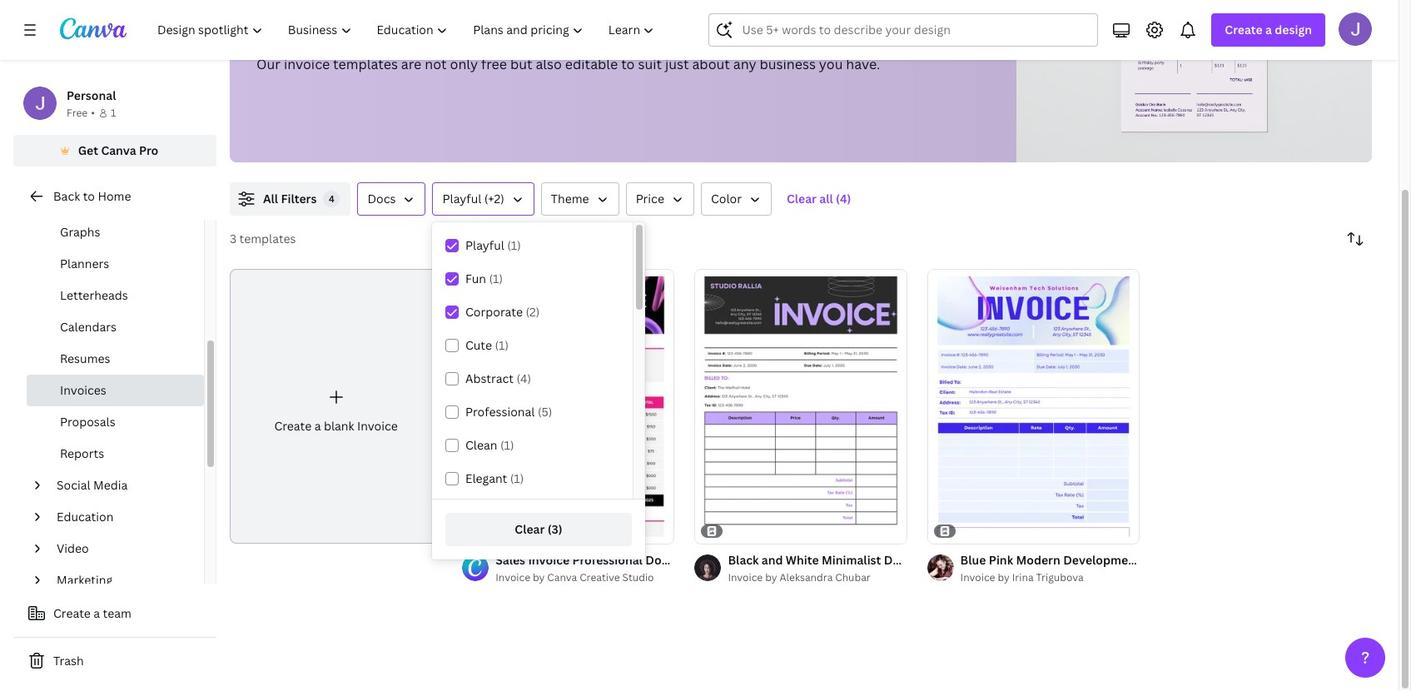 Task type: locate. For each thing, give the bounding box(es) containing it.
irina
[[1012, 571, 1034, 585]]

create down 'marketing' at the left
[[53, 605, 91, 621]]

you
[[819, 55, 843, 73]]

blue
[[961, 552, 986, 568]]

playful up fun (1)
[[466, 237, 505, 253]]

clean
[[466, 437, 498, 453]]

media
[[93, 477, 128, 493]]

(1)
[[507, 237, 521, 253], [489, 271, 503, 286], [495, 337, 509, 353], [500, 437, 514, 453], [510, 471, 524, 486]]

0 vertical spatial free
[[327, 33, 353, 52]]

(1) right cute
[[495, 337, 509, 353]]

3 by from the left
[[998, 571, 1010, 585]]

1 vertical spatial clear
[[515, 521, 545, 537]]

free down 'from'
[[481, 55, 507, 73]]

reports link
[[27, 438, 204, 470]]

(2)
[[526, 304, 540, 320]]

2 by from the left
[[765, 571, 777, 585]]

0 vertical spatial templates
[[405, 33, 470, 52]]

graphs link
[[27, 217, 204, 248]]

creative
[[580, 571, 620, 585]]

and up also
[[551, 33, 575, 52]]

and inside the black and white minimalist design contractor invoice doc invoice by aleksandra chubar
[[762, 552, 783, 568]]

and left it
[[1143, 552, 1165, 568]]

by down pink
[[998, 571, 1010, 585]]

0 horizontal spatial and
[[551, 33, 575, 52]]

pro
[[139, 142, 159, 158]]

all
[[820, 191, 833, 207]]

a for create a team
[[94, 605, 100, 621]]

1 horizontal spatial to
[[621, 55, 635, 73]]

create a design button
[[1212, 13, 1326, 47]]

1 vertical spatial playful
[[466, 237, 505, 253]]

1 horizontal spatial create
[[274, 418, 312, 434]]

create inside create a blank invoice element
[[274, 418, 312, 434]]

minimalist
[[822, 552, 881, 568]]

trash
[[53, 653, 84, 669]]

1 vertical spatial canva
[[101, 142, 136, 158]]

personal
[[67, 87, 116, 103]]

contractor inside blue pink modern development and it contractor invoice doc invoice by irina trigubova
[[1181, 552, 1243, 568]]

0 vertical spatial (4)
[[836, 191, 851, 207]]

to right back
[[83, 188, 95, 204]]

not
[[425, 55, 447, 73]]

(4)
[[836, 191, 851, 207], [517, 371, 531, 386]]

0 vertical spatial to
[[621, 55, 635, 73]]

2 horizontal spatial templates
[[405, 33, 470, 52]]

beautiful,
[[720, 33, 782, 52]]

0 vertical spatial create
[[1225, 22, 1263, 37]]

jacob simon image
[[1339, 12, 1372, 46]]

1 vertical spatial (4)
[[517, 371, 531, 386]]

1 horizontal spatial free
[[481, 55, 507, 73]]

1 horizontal spatial contractor
[[1181, 552, 1243, 568]]

2 horizontal spatial by
[[998, 571, 1010, 585]]

invoice down customize
[[284, 55, 330, 73]]

black
[[728, 552, 759, 568]]

free
[[327, 33, 353, 52], [481, 55, 507, 73]]

reports
[[60, 446, 104, 461]]

1 vertical spatial to
[[83, 188, 95, 204]]

customize free invoice templates from canva and impress clients with a beautiful, on-brand invoice. our invoice templates are not only free but also editable to suit just about any business you have.
[[256, 33, 897, 73]]

a left team
[[94, 605, 100, 621]]

graphs
[[60, 224, 100, 240]]

(4) right all at the top right of the page
[[836, 191, 851, 207]]

create left blank
[[274, 418, 312, 434]]

invoice
[[357, 418, 398, 434], [991, 552, 1032, 568], [1246, 552, 1288, 568], [496, 571, 531, 585], [728, 571, 763, 585], [961, 571, 996, 585]]

0 horizontal spatial create
[[53, 605, 91, 621]]

and right black
[[762, 552, 783, 568]]

docs
[[368, 191, 396, 207]]

canva left the pro
[[101, 142, 136, 158]]

0 horizontal spatial to
[[83, 188, 95, 204]]

social media
[[57, 477, 128, 493]]

create a blank invoice link
[[230, 269, 442, 544]]

resumes link
[[27, 343, 204, 375]]

2 horizontal spatial create
[[1225, 22, 1263, 37]]

by down clear (3) button
[[533, 571, 545, 585]]

doc
[[1035, 552, 1058, 568], [1290, 552, 1313, 568]]

2 contractor from the left
[[1181, 552, 1243, 568]]

abstract
[[466, 371, 514, 386]]

a left design
[[1266, 22, 1272, 37]]

proposals link
[[27, 406, 204, 438]]

0 vertical spatial invoice
[[356, 33, 402, 52]]

aleksandra
[[780, 571, 833, 585]]

docs button
[[358, 182, 426, 216]]

video link
[[50, 533, 194, 565]]

and inside blue pink modern development and it contractor invoice doc invoice by irina trigubova
[[1143, 552, 1165, 568]]

(3)
[[548, 521, 563, 537]]

professional
[[466, 404, 535, 420]]

theme
[[551, 191, 589, 207]]

0 horizontal spatial invoice
[[284, 55, 330, 73]]

playful
[[443, 191, 482, 207], [466, 237, 505, 253]]

invoice up are
[[356, 33, 402, 52]]

invoice templates image
[[1017, 0, 1372, 162], [1122, 0, 1268, 132]]

0 vertical spatial clear
[[787, 191, 817, 207]]

0 horizontal spatial free
[[327, 33, 353, 52]]

1 horizontal spatial and
[[762, 552, 783, 568]]

clear left (3)
[[515, 521, 545, 537]]

1 horizontal spatial clear
[[787, 191, 817, 207]]

professional (5)
[[466, 404, 552, 420]]

a for create a blank invoice
[[315, 418, 321, 434]]

top level navigation element
[[147, 13, 669, 47]]

editable
[[565, 55, 618, 73]]

2 vertical spatial templates
[[239, 231, 296, 247]]

and
[[551, 33, 575, 52], [762, 552, 783, 568], [1143, 552, 1165, 568]]

by
[[533, 571, 545, 585], [765, 571, 777, 585], [998, 571, 1010, 585]]

0 horizontal spatial clear
[[515, 521, 545, 537]]

2 doc from the left
[[1290, 552, 1313, 568]]

design
[[884, 552, 923, 568]]

invoice
[[356, 33, 402, 52], [284, 55, 330, 73]]

modern
[[1016, 552, 1061, 568]]

any
[[734, 55, 757, 73]]

0 vertical spatial playful
[[443, 191, 482, 207]]

brand
[[807, 33, 845, 52]]

(1) for fun (1)
[[489, 271, 503, 286]]

clear left all at the top right of the page
[[787, 191, 817, 207]]

canva up but
[[508, 33, 547, 52]]

2 vertical spatial create
[[53, 605, 91, 621]]

letterheads
[[60, 287, 128, 303]]

1 doc from the left
[[1035, 552, 1058, 568]]

contractor right it
[[1181, 552, 1243, 568]]

0 vertical spatial canva
[[508, 33, 547, 52]]

create a blank invoice element
[[230, 269, 442, 544]]

1 vertical spatial free
[[481, 55, 507, 73]]

3
[[230, 231, 237, 247]]

free right customize
[[327, 33, 353, 52]]

(1) right "fun"
[[489, 271, 503, 286]]

a inside dropdown button
[[1266, 22, 1272, 37]]

1 vertical spatial templates
[[333, 55, 398, 73]]

0 horizontal spatial by
[[533, 571, 545, 585]]

playful left (+2)
[[443, 191, 482, 207]]

templates up not
[[405, 33, 470, 52]]

create left design
[[1225, 22, 1263, 37]]

create a team
[[53, 605, 131, 621]]

it
[[1168, 552, 1178, 568]]

a right with
[[709, 33, 717, 52]]

canva left the creative
[[547, 571, 577, 585]]

0 horizontal spatial doc
[[1035, 552, 1058, 568]]

1 horizontal spatial doc
[[1290, 552, 1313, 568]]

also
[[536, 55, 562, 73]]

create inside create a team button
[[53, 605, 91, 621]]

doc inside the black and white minimalist design contractor invoice doc invoice by aleksandra chubar
[[1035, 552, 1058, 568]]

1
[[111, 106, 116, 120]]

contractor left pink
[[926, 552, 988, 568]]

studio
[[623, 571, 654, 585]]

(1) down playful (+2) button
[[507, 237, 521, 253]]

clear for clear (3)
[[515, 521, 545, 537]]

white
[[786, 552, 819, 568]]

2 horizontal spatial and
[[1143, 552, 1165, 568]]

1 horizontal spatial by
[[765, 571, 777, 585]]

customize
[[256, 33, 324, 52]]

planners link
[[27, 248, 204, 280]]

create a blank invoice
[[274, 418, 398, 434]]

clear
[[787, 191, 817, 207], [515, 521, 545, 537]]

1 contractor from the left
[[926, 552, 988, 568]]

(5)
[[538, 404, 552, 420]]

a inside button
[[94, 605, 100, 621]]

planners
[[60, 256, 109, 271]]

create a design
[[1225, 22, 1312, 37]]

1 horizontal spatial (4)
[[836, 191, 851, 207]]

cute (1)
[[466, 337, 509, 353]]

by left the aleksandra
[[765, 571, 777, 585]]

a
[[1266, 22, 1272, 37], [709, 33, 717, 52], [315, 418, 321, 434], [94, 605, 100, 621]]

price
[[636, 191, 664, 207]]

create inside create a design dropdown button
[[1225, 22, 1263, 37]]

(1) right clean
[[500, 437, 514, 453]]

templates left are
[[333, 55, 398, 73]]

black and white minimalist design contractor invoice doc link
[[728, 551, 1058, 570]]

0 horizontal spatial contractor
[[926, 552, 988, 568]]

1 vertical spatial create
[[274, 418, 312, 434]]

(4) right "abstract"
[[517, 371, 531, 386]]

None search field
[[709, 13, 1099, 47]]

resumes
[[60, 351, 110, 366]]

blue pink modern development and it contractor invoice doc invoice by irina trigubova
[[961, 552, 1313, 585]]

0 horizontal spatial templates
[[239, 231, 296, 247]]

create
[[1225, 22, 1263, 37], [274, 418, 312, 434], [53, 605, 91, 621]]

(1) right elegant
[[510, 471, 524, 486]]

playful inside button
[[443, 191, 482, 207]]

(1) for cute (1)
[[495, 337, 509, 353]]

templates right 3
[[239, 231, 296, 247]]

contractor
[[926, 552, 988, 568], [1181, 552, 1243, 568]]

to left suit
[[621, 55, 635, 73]]

canva
[[508, 33, 547, 52], [101, 142, 136, 158], [547, 571, 577, 585]]

playful (+2) button
[[433, 182, 535, 216]]

a left blank
[[315, 418, 321, 434]]

letterheads link
[[27, 280, 204, 311]]

canva inside 'customize free invoice templates from canva and impress clients with a beautiful, on-brand invoice. our invoice templates are not only free but also editable to suit just about any business you have.'
[[508, 33, 547, 52]]



Task type: vqa. For each thing, say whether or not it's contained in the screenshot.
Just
yes



Task type: describe. For each thing, give the bounding box(es) containing it.
(1) for clean (1)
[[500, 437, 514, 453]]

invoices
[[60, 382, 106, 398]]

education
[[57, 509, 114, 525]]

our
[[256, 55, 281, 73]]

about
[[692, 55, 730, 73]]

video
[[57, 540, 89, 556]]

invoice by canva creative studio link
[[496, 570, 675, 586]]

clear all (4)
[[787, 191, 851, 207]]

by inside the black and white minimalist design contractor invoice doc invoice by aleksandra chubar
[[765, 571, 777, 585]]

contractor inside the black and white minimalist design contractor invoice doc invoice by aleksandra chubar
[[926, 552, 988, 568]]

by inside blue pink modern development and it contractor invoice doc invoice by irina trigubova
[[998, 571, 1010, 585]]

0 horizontal spatial (4)
[[517, 371, 531, 386]]

create a team button
[[13, 597, 217, 630]]

1 vertical spatial invoice
[[284, 55, 330, 73]]

canva inside button
[[101, 142, 136, 158]]

Search search field
[[742, 14, 1088, 46]]

blue pink modern development and it contractor invoice doc link
[[961, 551, 1313, 570]]

clear all (4) button
[[779, 182, 860, 216]]

Sort by button
[[1339, 222, 1372, 256]]

black and white minimalist design contractor invoice doc image
[[695, 269, 907, 544]]

playful (+2)
[[443, 191, 505, 207]]

social media link
[[50, 470, 194, 501]]

corporate
[[466, 304, 523, 320]]

calendars
[[60, 319, 117, 335]]

impress
[[578, 33, 629, 52]]

4 filter options selected element
[[323, 191, 340, 207]]

playful for playful (1)
[[466, 237, 505, 253]]

playful for playful (+2)
[[443, 191, 482, 207]]

a inside 'customize free invoice templates from canva and impress clients with a beautiful, on-brand invoice. our invoice templates are not only free but also editable to suit just about any business you have.'
[[709, 33, 717, 52]]

blank
[[324, 418, 354, 434]]

•
[[91, 106, 95, 120]]

4
[[329, 192, 335, 205]]

2 vertical spatial canva
[[547, 571, 577, 585]]

sales invoice professional doc in black pink purple tactile 3d style image
[[462, 269, 675, 544]]

doc inside blue pink modern development and it contractor invoice doc invoice by irina trigubova
[[1290, 552, 1313, 568]]

all
[[263, 191, 278, 207]]

just
[[665, 55, 689, 73]]

3 templates
[[230, 231, 296, 247]]

price button
[[626, 182, 694, 216]]

free
[[67, 106, 88, 120]]

education link
[[50, 501, 194, 533]]

(+2)
[[484, 191, 505, 207]]

team
[[103, 605, 131, 621]]

(1) for elegant (1)
[[510, 471, 524, 486]]

clear for clear all (4)
[[787, 191, 817, 207]]

color button
[[701, 182, 772, 216]]

chubar
[[835, 571, 871, 585]]

1 horizontal spatial invoice
[[356, 33, 402, 52]]

2 invoice templates image from the left
[[1122, 0, 1268, 132]]

suit
[[638, 55, 662, 73]]

invoice by canva creative studio
[[496, 571, 654, 585]]

(1) for playful (1)
[[507, 237, 521, 253]]

1 horizontal spatial templates
[[333, 55, 398, 73]]

(4) inside clear all (4) button
[[836, 191, 851, 207]]

to inside 'customize free invoice templates from canva and impress clients with a beautiful, on-brand invoice. our invoice templates are not only free but also editable to suit just about any business you have.'
[[621, 55, 635, 73]]

a for create a design
[[1266, 22, 1272, 37]]

business
[[760, 55, 816, 73]]

filters
[[281, 191, 317, 207]]

have.
[[846, 55, 880, 73]]

proposals
[[60, 414, 116, 430]]

invoice by aleksandra chubar link
[[728, 570, 907, 586]]

back to home
[[53, 188, 131, 204]]

from
[[473, 33, 504, 52]]

black and white minimalist design contractor invoice doc invoice by aleksandra chubar
[[728, 552, 1058, 585]]

cute
[[466, 337, 492, 353]]

design
[[1275, 22, 1312, 37]]

invoice.
[[848, 33, 897, 52]]

corporate (2)
[[466, 304, 540, 320]]

clean (1)
[[466, 437, 514, 453]]

are
[[401, 55, 422, 73]]

get canva pro button
[[13, 135, 217, 167]]

1 by from the left
[[533, 571, 545, 585]]

only
[[450, 55, 478, 73]]

marketing link
[[50, 565, 194, 596]]

with
[[678, 33, 706, 52]]

fun
[[466, 271, 486, 286]]

clients
[[632, 33, 675, 52]]

get
[[78, 142, 98, 158]]

all filters
[[263, 191, 317, 207]]

invoice by irina trigubova link
[[961, 570, 1140, 586]]

get canva pro
[[78, 142, 159, 158]]

create for create a team
[[53, 605, 91, 621]]

but
[[510, 55, 533, 73]]

to inside back to home link
[[83, 188, 95, 204]]

create for create a design
[[1225, 22, 1263, 37]]

clear (3) button
[[446, 513, 632, 546]]

free •
[[67, 106, 95, 120]]

marketing
[[57, 572, 113, 588]]

on-
[[785, 33, 807, 52]]

and inside 'customize free invoice templates from canva and impress clients with a beautiful, on-brand invoice. our invoice templates are not only free but also editable to suit just about any business you have.'
[[551, 33, 575, 52]]

playful (1)
[[466, 237, 521, 253]]

back to home link
[[13, 180, 217, 213]]

home
[[98, 188, 131, 204]]

color
[[711, 191, 742, 207]]

back
[[53, 188, 80, 204]]

clear (3)
[[515, 521, 563, 537]]

pink
[[989, 552, 1014, 568]]

1 invoice templates image from the left
[[1017, 0, 1372, 162]]

create for create a blank invoice
[[274, 418, 312, 434]]

blue pink modern development and it contractor invoice doc image
[[927, 269, 1140, 544]]



